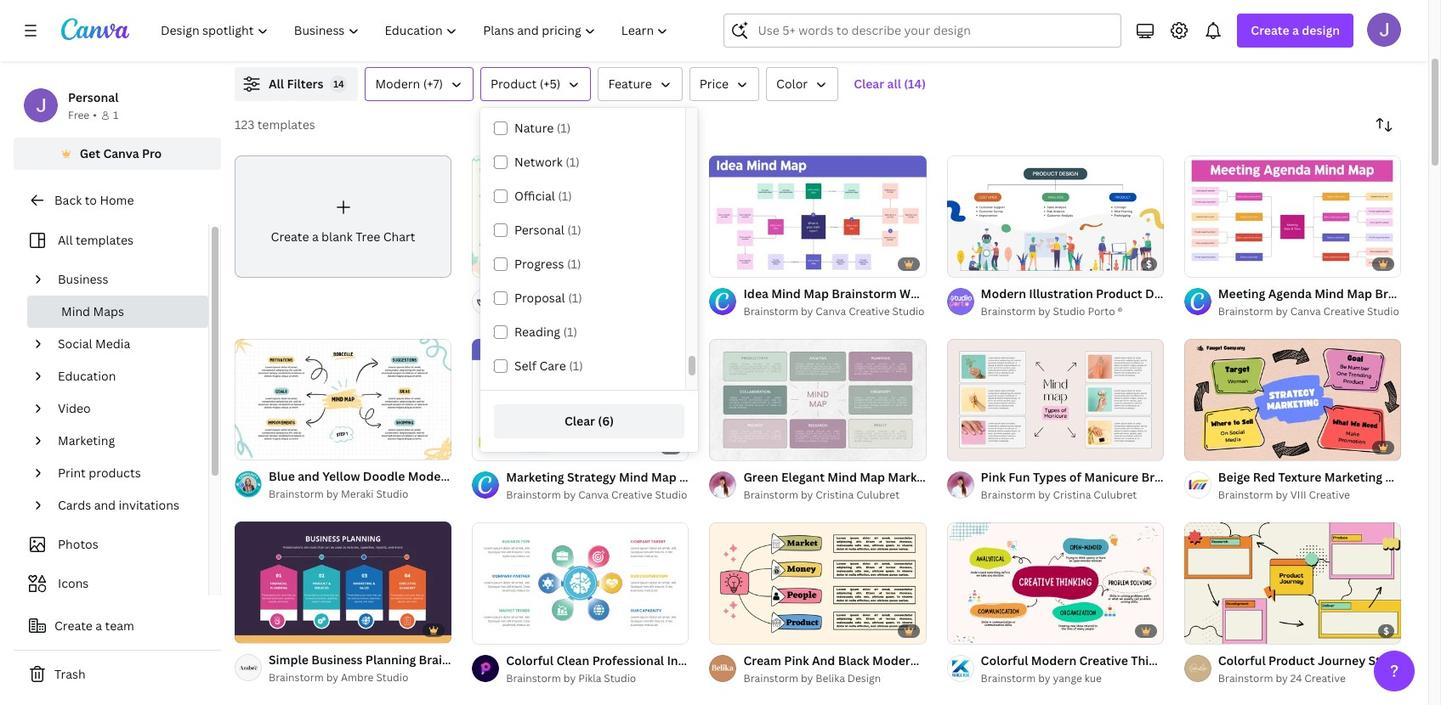 Task type: locate. For each thing, give the bounding box(es) containing it.
canva inside button
[[103, 145, 139, 162]]

pikla
[[579, 672, 602, 686]]

1 horizontal spatial brainstorm by cristina culubret link
[[981, 487, 1164, 504]]

1 colorful from the left
[[506, 653, 554, 669]]

0 horizontal spatial templates
[[76, 232, 134, 248]]

123 templates
[[235, 117, 315, 133]]

create left design
[[1252, 22, 1290, 38]]

design for belika
[[848, 672, 881, 686]]

$ up strategy
[[1384, 625, 1390, 638]]

product up ®
[[1096, 286, 1143, 302]]

idea mind map brainstorm whiteboard in purple pink modern professional style image
[[710, 155, 927, 277]]

create inside button
[[54, 618, 93, 635]]

0 horizontal spatial design
[[848, 672, 881, 686]]

0 vertical spatial green
[[576, 286, 611, 302]]

(1) for official (1)
[[558, 188, 572, 204]]

2 horizontal spatial a
[[1293, 22, 1300, 38]]

brainstorming inside green elegant mind map marketing brainstorming brainstorm by cristina culubret
[[949, 469, 1032, 486]]

brainstorm by cristina culubret link for mind
[[744, 487, 927, 504]]

top level navigation element
[[150, 14, 683, 48]]

and down progress (1)
[[551, 286, 573, 302]]

1 horizontal spatial create
[[271, 229, 309, 245]]

brainstorm by yange kue link
[[981, 671, 1164, 688]]

proposal
[[515, 290, 565, 306]]

0 horizontal spatial 1
[[113, 108, 118, 122]]

3 colorful from the left
[[1219, 653, 1266, 669]]

of inside pink fun types of manicure brainstorming brainstorm by cristina culubret
[[1070, 469, 1082, 486]]

1 cristina from the left
[[816, 488, 854, 503]]

1 horizontal spatial templates
[[257, 117, 315, 133]]

brainstorm inside colorful modern creative thinking business mind map brainstorm by yange kue
[[981, 672, 1036, 686]]

product
[[491, 76, 537, 92], [1096, 286, 1143, 302], [1269, 653, 1316, 669]]

0 vertical spatial personal
[[68, 89, 119, 105]]

beige red texture marketing mind map link
[[1219, 469, 1442, 487]]

modern illustration product design brainstorm brainstorm by studio porto ®
[[981, 286, 1253, 319]]

1 vertical spatial templates
[[76, 232, 134, 248]]

0 vertical spatial modern
[[375, 76, 420, 92]]

colorful inside colorful modern creative thinking business mind map brainstorm by yange kue
[[981, 653, 1029, 669]]

beige red texture marketing mind map brainstorm image
[[1185, 339, 1402, 461]]

1 brainstorming from the left
[[949, 469, 1032, 486]]

orange and green minimalist marketing mind map image
[[472, 155, 689, 277]]

brainstorm by pikla studio link
[[506, 671, 689, 688]]

design
[[1302, 22, 1341, 38]]

modern left the (+7)
[[375, 76, 420, 92]]

templates right 123 at the top left
[[257, 117, 315, 133]]

canva for idea mind map brainstorm whiteboard in purple pink modern professional style image
[[816, 304, 847, 319]]

1 brainstorm by cristina culubret link from the left
[[744, 487, 927, 504]]

None search field
[[724, 14, 1122, 48]]

(1) up progress (1)
[[568, 222, 582, 238]]

creative
[[849, 304, 890, 319], [1324, 304, 1365, 319], [612, 488, 653, 503], [1310, 488, 1351, 503], [1080, 653, 1129, 669], [1305, 672, 1346, 686]]

(1) for network (1)
[[566, 154, 580, 170]]

social
[[58, 336, 92, 352]]

modern illustration product design brainstorm image
[[947, 155, 1164, 277]]

brainstorm by canva creative studio link
[[744, 304, 927, 321], [1219, 304, 1402, 321], [506, 487, 689, 504]]

brainstorm by cristina culubret link down elegant
[[744, 487, 927, 504]]

brainstorming left types
[[949, 469, 1032, 486]]

brainstorm by canva creative studio link for texture
[[1219, 304, 1402, 321]]

1 horizontal spatial personal
[[515, 222, 565, 238]]

0 horizontal spatial personal
[[68, 89, 119, 105]]

marketing inside the beige red texture marketing mind map brainstorm by viii creative
[[1325, 469, 1383, 486]]

(1) right nature
[[557, 120, 571, 136]]

planning
[[366, 653, 416, 669]]

a left design
[[1293, 22, 1300, 38]]

2 horizontal spatial business
[[1183, 653, 1235, 669]]

0 vertical spatial clear
[[854, 76, 885, 92]]

brainstorm by canva creative studio for mind
[[744, 304, 925, 319]]

product left (+5)
[[491, 76, 537, 92]]

brainstorm by cristina culubret link down types
[[981, 487, 1164, 504]]

education
[[58, 368, 116, 384]]

studio inside colorful clean professional infographic mind map brainstorm brainstorm by pikla studio
[[604, 672, 636, 686]]

2 horizontal spatial product
[[1269, 653, 1316, 669]]

marketing inside green elegant mind map marketing brainstorming brainstorm by cristina culubret
[[888, 469, 947, 486]]

1 horizontal spatial colorful
[[981, 653, 1029, 669]]

0 horizontal spatial $
[[1147, 258, 1152, 270]]

$ for strategy
[[1384, 625, 1390, 638]]

2 vertical spatial modern
[[1032, 653, 1077, 669]]

2 vertical spatial product
[[1269, 653, 1316, 669]]

brainstorm by canva creative studio link for mind
[[744, 304, 927, 321]]

personal up progress on the left
[[515, 222, 565, 238]]

0 vertical spatial 1
[[113, 108, 118, 122]]

a inside "dropdown button"
[[1293, 22, 1300, 38]]

get canva pro button
[[14, 138, 221, 170]]

2 horizontal spatial brainstorm by canva creative studio
[[1219, 304, 1400, 319]]

business right thinking
[[1183, 653, 1235, 669]]

0 horizontal spatial green
[[576, 286, 611, 302]]

print products link
[[51, 458, 198, 490]]

modern for modern (+7)
[[375, 76, 420, 92]]

culubret inside green elegant mind map marketing brainstorming brainstorm by cristina culubret
[[857, 488, 900, 503]]

brainstorm inside pink fun types of manicure brainstorming brainstorm by cristina culubret
[[981, 488, 1036, 503]]

social media
[[58, 336, 130, 352]]

(1) right network
[[566, 154, 580, 170]]

marketing left pink
[[888, 469, 947, 486]]

business link
[[51, 264, 198, 296]]

1 horizontal spatial a
[[312, 229, 319, 245]]

0 horizontal spatial a
[[96, 618, 102, 635]]

1 vertical spatial $
[[1384, 625, 1390, 638]]

all templates link
[[24, 225, 198, 257]]

business inside simple business planning brainstorm brainstorm by ambre studio
[[312, 653, 363, 669]]

colorful clean professional infographic mind map brainstorm brainstorm by pikla studio
[[506, 653, 862, 686]]

1 vertical spatial of
[[1070, 469, 1082, 486]]

2 colorful from the left
[[981, 653, 1029, 669]]

creative inside the beige red texture marketing mind map brainstorm by viii creative
[[1310, 488, 1351, 503]]

by inside colorful modern creative thinking business mind map brainstorm by yange kue
[[1039, 672, 1051, 686]]

cards and invitations
[[58, 498, 179, 514]]

product inside the "modern illustration product design brainstorm brainstorm by studio porto ®"
[[1096, 286, 1143, 302]]

(1) right proposal
[[568, 290, 582, 306]]

1 horizontal spatial and
[[551, 286, 573, 302]]

$ up modern illustration product design brainstorm link
[[1147, 258, 1152, 270]]

1 vertical spatial design
[[848, 672, 881, 686]]

1 horizontal spatial clear
[[854, 76, 885, 92]]

belika
[[816, 672, 845, 686]]

1 horizontal spatial green
[[744, 469, 779, 486]]

0 horizontal spatial business
[[58, 271, 109, 287]]

0 horizontal spatial of
[[254, 440, 263, 453]]

get
[[80, 145, 100, 162]]

culubret
[[857, 488, 900, 503], [1094, 488, 1137, 503]]

0 vertical spatial a
[[1293, 22, 1300, 38]]

a inside button
[[96, 618, 102, 635]]

green up the jelo
[[576, 286, 611, 302]]

product inside colorful product journey strategy min brainstorm by 24 creative
[[1269, 653, 1316, 669]]

0 horizontal spatial modern
[[375, 76, 420, 92]]

1 horizontal spatial of
[[1070, 469, 1082, 486]]

personal for personal
[[68, 89, 119, 105]]

brainstorm by cristina culubret link
[[744, 487, 927, 504], [981, 487, 1164, 504]]

0 vertical spatial templates
[[257, 117, 315, 133]]

invitations
[[119, 498, 179, 514]]

brainstorm
[[1188, 286, 1253, 302], [506, 304, 561, 319], [744, 304, 799, 319], [981, 304, 1036, 319], [1219, 304, 1274, 319], [269, 488, 324, 502], [506, 488, 561, 503], [744, 488, 799, 503], [981, 488, 1036, 503], [1219, 488, 1274, 503], [419, 653, 484, 669], [797, 653, 862, 669], [269, 671, 324, 686], [506, 672, 561, 686], [744, 672, 799, 686], [981, 672, 1036, 686], [1219, 672, 1274, 686]]

all
[[888, 76, 902, 92]]

modern (+7)
[[375, 76, 443, 92]]

templates inside all templates link
[[76, 232, 134, 248]]

1 of 2
[[247, 440, 271, 453]]

products
[[89, 465, 141, 481]]

of
[[254, 440, 263, 453], [1070, 469, 1082, 486]]

brainstorm by canva creative studio
[[744, 304, 925, 319], [1219, 304, 1400, 319], [506, 488, 688, 503]]

brainstorm by viii creative link
[[1219, 487, 1402, 504]]

tree chart templates image
[[1039, 0, 1402, 47]]

all down back
[[58, 232, 73, 248]]

brainstorm by canva creative studio for texture
[[1219, 304, 1400, 319]]

culubret down the green elegant mind map marketing brainstorming link
[[857, 488, 900, 503]]

cristina inside green elegant mind map marketing brainstorming brainstorm by cristina culubret
[[816, 488, 854, 503]]

1 vertical spatial a
[[312, 229, 319, 245]]

1
[[113, 108, 118, 122], [247, 440, 252, 453]]

1 horizontal spatial business
[[312, 653, 363, 669]]

create for create a blank tree chart
[[271, 229, 309, 245]]

0 vertical spatial $
[[1147, 258, 1152, 270]]

map
[[770, 286, 796, 302], [860, 469, 885, 486], [1418, 469, 1442, 486], [769, 653, 794, 669], [1270, 653, 1295, 669]]

1 horizontal spatial $
[[1384, 625, 1390, 638]]

1 horizontal spatial culubret
[[1094, 488, 1137, 503]]

1 horizontal spatial all
[[269, 76, 284, 92]]

0 vertical spatial product
[[491, 76, 537, 92]]

14 filter options selected element
[[330, 76, 347, 93]]

modern inside button
[[375, 76, 420, 92]]

a left team
[[96, 618, 102, 635]]

canva
[[103, 145, 139, 162], [816, 304, 847, 319], [1291, 304, 1322, 319], [579, 488, 609, 503]]

a for team
[[96, 618, 102, 635]]

map inside the beige red texture marketing mind map brainstorm by viii creative
[[1418, 469, 1442, 486]]

mind inside orange and green minimalist marketing mind map brainstorm by jelo art
[[738, 286, 768, 302]]

0 horizontal spatial all
[[58, 232, 73, 248]]

create for create a team
[[54, 618, 93, 635]]

green inside orange and green minimalist marketing mind map brainstorm by jelo art
[[576, 286, 611, 302]]

of left 2
[[254, 440, 263, 453]]

creative inside colorful product journey strategy min brainstorm by 24 creative
[[1305, 672, 1346, 686]]

green left elegant
[[744, 469, 779, 486]]

simple business planning brainstorm image
[[235, 522, 452, 644]]

1 vertical spatial 1
[[247, 440, 252, 453]]

all left filters at the left top of the page
[[269, 76, 284, 92]]

1 left 2
[[247, 440, 252, 453]]

modern left illustration
[[981, 286, 1027, 302]]

nature (1)
[[515, 120, 571, 136]]

clear (6) button
[[494, 405, 685, 439]]

create left blank
[[271, 229, 309, 245]]

1 for 1
[[113, 108, 118, 122]]

cristina for types
[[1054, 488, 1092, 503]]

2 horizontal spatial brainstorm by canva creative studio link
[[1219, 304, 1402, 321]]

24
[[1291, 672, 1303, 686]]

cristina down elegant
[[816, 488, 854, 503]]

2 brainstorming from the left
[[1142, 469, 1224, 486]]

colorful up brainstorm by yange kue link
[[981, 653, 1029, 669]]

1 right •
[[113, 108, 118, 122]]

a left blank
[[312, 229, 319, 245]]

personal (1)
[[515, 222, 582, 238]]

colorful up brainstorm by 24 creative link
[[1219, 653, 1266, 669]]

1 vertical spatial modern
[[981, 286, 1027, 302]]

icons
[[58, 576, 89, 592]]

2 horizontal spatial create
[[1252, 22, 1290, 38]]

create a team
[[54, 618, 134, 635]]

and inside orange and green minimalist marketing mind map brainstorm by jelo art
[[551, 286, 573, 302]]

templates down back to home
[[76, 232, 134, 248]]

1 vertical spatial and
[[94, 498, 116, 514]]

print products
[[58, 465, 141, 481]]

colorful inside colorful clean professional infographic mind map brainstorm brainstorm by pikla studio
[[506, 653, 554, 669]]

1 horizontal spatial brainstorming
[[1142, 469, 1224, 486]]

business up the mind maps at the left of page
[[58, 271, 109, 287]]

all for all filters
[[269, 76, 284, 92]]

culubret down manicure
[[1094, 488, 1137, 503]]

design inside the "modern illustration product design brainstorm brainstorm by studio porto ®"
[[1146, 286, 1185, 302]]

clear left all
[[854, 76, 885, 92]]

design
[[1146, 286, 1185, 302], [848, 672, 881, 686]]

create a design
[[1252, 22, 1341, 38]]

(1)
[[557, 120, 571, 136], [566, 154, 580, 170], [558, 188, 572, 204], [568, 222, 582, 238], [567, 256, 581, 272], [568, 290, 582, 306], [564, 324, 578, 340], [569, 358, 583, 374]]

blue and yellow doodle modern mind map business brainstorm image
[[235, 339, 452, 461]]

feature
[[609, 76, 652, 92]]

2 vertical spatial create
[[54, 618, 93, 635]]

(1) for reading (1)
[[564, 324, 578, 340]]

0 horizontal spatial brainstorming
[[949, 469, 1032, 486]]

0 horizontal spatial and
[[94, 498, 116, 514]]

min
[[1421, 653, 1442, 669]]

of right types
[[1070, 469, 1082, 486]]

business up "ambre"
[[312, 653, 363, 669]]

1 culubret from the left
[[857, 488, 900, 503]]

ambre
[[341, 671, 374, 686]]

green elegant mind map marketing brainstorming brainstorm by cristina culubret
[[744, 469, 1032, 503]]

0 horizontal spatial culubret
[[857, 488, 900, 503]]

and inside "link"
[[94, 498, 116, 514]]

by inside pink fun types of manicure brainstorming brainstorm by cristina culubret
[[1039, 488, 1051, 503]]

2 horizontal spatial colorful
[[1219, 653, 1266, 669]]

design for product
[[1146, 286, 1185, 302]]

2 vertical spatial a
[[96, 618, 102, 635]]

1 horizontal spatial product
[[1096, 286, 1143, 302]]

create inside "dropdown button"
[[1252, 22, 1290, 38]]

0 horizontal spatial create
[[54, 618, 93, 635]]

(1) for proposal (1)
[[568, 290, 582, 306]]

(1) right official
[[558, 188, 572, 204]]

0 horizontal spatial clear
[[565, 413, 595, 430]]

1 horizontal spatial 1
[[247, 440, 252, 453]]

mind inside colorful clean professional infographic mind map brainstorm brainstorm by pikla studio
[[737, 653, 766, 669]]

map inside colorful clean professional infographic mind map brainstorm brainstorm by pikla studio
[[769, 653, 794, 669]]

2 cristina from the left
[[1054, 488, 1092, 503]]

all
[[269, 76, 284, 92], [58, 232, 73, 248]]

clean
[[557, 653, 590, 669]]

colorful left clean
[[506, 653, 554, 669]]

(+5)
[[540, 76, 561, 92]]

mind inside colorful modern creative thinking business mind map brainstorm by yange kue
[[1237, 653, 1267, 669]]

network (1)
[[515, 154, 580, 170]]

marketing right minimalist
[[677, 286, 735, 302]]

1 vertical spatial clear
[[565, 413, 595, 430]]

0 horizontal spatial cristina
[[816, 488, 854, 503]]

cristina
[[816, 488, 854, 503], [1054, 488, 1092, 503]]

0 horizontal spatial brainstorm by cristina culubret link
[[744, 487, 927, 504]]

all filters
[[269, 76, 324, 92]]

2 culubret from the left
[[1094, 488, 1137, 503]]

meeting agenda mind map brainstorm whiteboard in pink red modern professional style image
[[1185, 155, 1402, 277]]

(1) right reading
[[564, 324, 578, 340]]

2 brainstorm by cristina culubret link from the left
[[981, 487, 1164, 504]]

map inside colorful modern creative thinking business mind map brainstorm by yange kue
[[1270, 653, 1295, 669]]

0 vertical spatial all
[[269, 76, 284, 92]]

brainstorm by meraki studio link
[[269, 487, 452, 504]]

1 vertical spatial green
[[744, 469, 779, 486]]

1 horizontal spatial design
[[1146, 286, 1185, 302]]

colorful inside colorful product journey strategy min brainstorm by 24 creative
[[1219, 653, 1266, 669]]

(1) right progress on the left
[[567, 256, 581, 272]]

and right cards
[[94, 498, 116, 514]]

0 horizontal spatial colorful
[[506, 653, 554, 669]]

create a blank tree chart link
[[235, 156, 452, 278]]

culubret for marketing
[[857, 488, 900, 503]]

0 horizontal spatial brainstorm by canva creative studio
[[506, 488, 688, 503]]

1 horizontal spatial cristina
[[1054, 488, 1092, 503]]

1 vertical spatial product
[[1096, 286, 1143, 302]]

product (+5)
[[491, 76, 561, 92]]

mind inside the beige red texture marketing mind map brainstorm by viii creative
[[1386, 469, 1415, 486]]

modern up the yange at the right bottom of page
[[1032, 653, 1077, 669]]

0 vertical spatial and
[[551, 286, 573, 302]]

blank
[[322, 229, 353, 245]]

progress
[[515, 256, 564, 272]]

1 horizontal spatial brainstorm by canva creative studio
[[744, 304, 925, 319]]

personal up •
[[68, 89, 119, 105]]

0 vertical spatial create
[[1252, 22, 1290, 38]]

0 horizontal spatial product
[[491, 76, 537, 92]]

modern inside the "modern illustration product design brainstorm brainstorm by studio porto ®"
[[981, 286, 1027, 302]]

(6)
[[598, 413, 614, 430]]

brainstorm inside colorful product journey strategy min brainstorm by 24 creative
[[1219, 672, 1274, 686]]

cristina down types
[[1054, 488, 1092, 503]]

brainstorm by cristina culubret link for types
[[981, 487, 1164, 504]]

colorful for colorful product journey strategy min
[[1219, 653, 1266, 669]]

templates for 123 templates
[[257, 117, 315, 133]]

brainstorm inside green elegant mind map marketing brainstorming brainstorm by cristina culubret
[[744, 488, 799, 503]]

colorful modern creative thinking business mind map image
[[947, 523, 1164, 645]]

brainstorming right manicure
[[1142, 469, 1224, 486]]

1 vertical spatial all
[[58, 232, 73, 248]]

1 for 1 of 2
[[247, 440, 252, 453]]

1 vertical spatial personal
[[515, 222, 565, 238]]

marketing up brainstorm by viii creative link
[[1325, 469, 1383, 486]]

brainstorming inside pink fun types of manicure brainstorming brainstorm by cristina culubret
[[1142, 469, 1224, 486]]

by inside green elegant mind map marketing brainstorming brainstorm by cristina culubret
[[801, 488, 814, 503]]

culubret inside pink fun types of manicure brainstorming brainstorm by cristina culubret
[[1094, 488, 1137, 503]]

0 vertical spatial design
[[1146, 286, 1185, 302]]

simple business planning brainstorm brainstorm by ambre studio
[[269, 653, 484, 686]]

mind maps
[[61, 304, 124, 320]]

0 vertical spatial of
[[254, 440, 263, 453]]

(1) for personal (1)
[[568, 222, 582, 238]]

(1) right care on the left of the page
[[569, 358, 583, 374]]

a for blank
[[312, 229, 319, 245]]

clear left (6)
[[565, 413, 595, 430]]

cristina inside pink fun types of manicure brainstorming brainstorm by cristina culubret
[[1054, 488, 1092, 503]]

free •
[[68, 108, 97, 122]]

1 horizontal spatial brainstorm by canva creative studio link
[[744, 304, 927, 321]]

price button
[[690, 67, 760, 101]]

clear for clear (6)
[[565, 413, 595, 430]]

kue
[[1085, 672, 1102, 686]]

clear
[[854, 76, 885, 92], [565, 413, 595, 430]]

product inside button
[[491, 76, 537, 92]]

2 horizontal spatial modern
[[1032, 653, 1077, 669]]

create down the icons
[[54, 618, 93, 635]]

self
[[515, 358, 537, 374]]

1 vertical spatial create
[[271, 229, 309, 245]]

all templates
[[58, 232, 134, 248]]

a for design
[[1293, 22, 1300, 38]]

product up the '24'
[[1269, 653, 1316, 669]]

colorful product journey strategy min link
[[1219, 652, 1442, 671]]

1 horizontal spatial modern
[[981, 286, 1027, 302]]

elegant
[[782, 469, 825, 486]]

templates
[[257, 117, 315, 133], [76, 232, 134, 248]]

marketing inside orange and green minimalist marketing mind map brainstorm by jelo art
[[677, 286, 735, 302]]



Task type: vqa. For each thing, say whether or not it's contained in the screenshot.
Hand Drawn Winter Trees image
no



Task type: describe. For each thing, give the bounding box(es) containing it.
0 horizontal spatial brainstorm by canva creative studio link
[[506, 487, 689, 504]]

colorful for colorful modern creative thinking business mind map
[[981, 653, 1029, 669]]

business inside colorful modern creative thinking business mind map brainstorm by yange kue
[[1183, 653, 1235, 669]]

clear all (14) button
[[846, 67, 935, 101]]

(1) for progress (1)
[[567, 256, 581, 272]]

porto
[[1088, 304, 1116, 319]]

video
[[58, 401, 91, 417]]

modern inside colorful modern creative thinking business mind map brainstorm by yange kue
[[1032, 653, 1077, 669]]

back to home
[[54, 192, 134, 208]]

creative inside colorful modern creative thinking business mind map brainstorm by yange kue
[[1080, 653, 1129, 669]]

simple business planning brainstorm link
[[269, 652, 484, 671]]

create a team button
[[14, 610, 221, 644]]

journey
[[1318, 653, 1366, 669]]

cristina for mind
[[816, 488, 854, 503]]

cards
[[58, 498, 91, 514]]

minimalist
[[614, 286, 674, 302]]

green elegant mind map marketing brainstorming link
[[744, 469, 1032, 487]]

personal for personal (1)
[[515, 222, 565, 238]]

cards and invitations link
[[51, 490, 198, 522]]

create a blank tree chart
[[271, 229, 416, 245]]

create for create a design
[[1252, 22, 1290, 38]]

official (1)
[[515, 188, 572, 204]]

by inside the beige red texture marketing mind map brainstorm by viii creative
[[1276, 488, 1289, 503]]

and for cards
[[94, 498, 116, 514]]

brainstorming for pink fun types of manicure brainstorming
[[1142, 469, 1224, 486]]

art
[[602, 304, 617, 319]]

and for orange
[[551, 286, 573, 302]]

modern for modern illustration product design brainstorm brainstorm by studio porto ®
[[981, 286, 1027, 302]]

culubret for manicure
[[1094, 488, 1137, 503]]

green inside green elegant mind map marketing brainstorming brainstorm by cristina culubret
[[744, 469, 779, 486]]

back to home link
[[14, 184, 221, 218]]

studio inside simple business planning brainstorm brainstorm by ambre studio
[[376, 671, 409, 686]]

orange and green minimalist marketing mind map brainstorm by jelo art
[[506, 286, 796, 319]]

pink
[[981, 469, 1006, 486]]

jacob simon image
[[1368, 13, 1402, 47]]

brainstorm by 24 creative link
[[1219, 671, 1402, 688]]

123
[[235, 117, 255, 133]]

progress (1)
[[515, 256, 581, 272]]

of inside 1 of 2 link
[[254, 440, 263, 453]]

reading (1)
[[515, 324, 578, 340]]

map inside green elegant mind map marketing brainstorming brainstorm by cristina culubret
[[860, 469, 885, 486]]

colorful clean professional infographic mind map brainstorm link
[[506, 652, 862, 671]]

Sort by button
[[1368, 108, 1402, 142]]

media
[[95, 336, 130, 352]]

print
[[58, 465, 86, 481]]

clear for clear all (14)
[[854, 76, 885, 92]]

colorful clean professional infographic mind map brainstorm image
[[472, 523, 689, 645]]

team
[[105, 618, 134, 635]]

by inside colorful product journey strategy min brainstorm by 24 creative
[[1276, 672, 1289, 686]]

create a blank tree chart element
[[235, 156, 452, 278]]

create a design button
[[1238, 14, 1354, 48]]

network
[[515, 154, 563, 170]]

strategy
[[1369, 653, 1418, 669]]

colorful modern creative thinking business mind map brainstorm by yange kue
[[981, 653, 1295, 686]]

pink fun types of manicure brainstorming link
[[981, 469, 1224, 487]]

social media link
[[51, 328, 198, 361]]

marketing link
[[51, 425, 198, 458]]

2
[[266, 440, 271, 453]]

thinking
[[1131, 653, 1181, 669]]

(1) for nature (1)
[[557, 120, 571, 136]]

color
[[777, 76, 808, 92]]

green elegant mind map marketing brainstorming image
[[710, 339, 927, 461]]

cream pink and black modern marketing strategy mind map brainstorm image
[[710, 523, 927, 645]]

colorful for colorful clean professional infographic mind map brainstorm
[[506, 653, 554, 669]]

get canva pro
[[80, 145, 162, 162]]

beige red texture marketing mind map brainstorm by viii creative
[[1219, 469, 1442, 503]]

trash
[[54, 667, 86, 683]]

marketing strategy mind map brainstorm whiteboard in purple pink modern professional style image
[[472, 339, 689, 461]]

pro
[[142, 145, 162, 162]]

beige
[[1219, 469, 1251, 486]]

modern (+7) button
[[365, 67, 474, 101]]

map inside orange and green minimalist marketing mind map brainstorm by jelo art
[[770, 286, 796, 302]]

•
[[93, 108, 97, 122]]

by inside simple business planning brainstorm brainstorm by ambre studio
[[326, 671, 339, 686]]

brainstorm by ambre studio link
[[269, 671, 452, 688]]

proposal (1)
[[515, 290, 582, 306]]

professional
[[593, 653, 664, 669]]

official
[[515, 188, 555, 204]]

brainstorm by belika design
[[744, 672, 881, 686]]

self care (1)
[[515, 358, 583, 374]]

studio inside the "modern illustration product design brainstorm brainstorm by studio porto ®"
[[1054, 304, 1086, 319]]

fun
[[1009, 469, 1031, 486]]

filters
[[287, 76, 324, 92]]

brainstorm inside orange and green minimalist marketing mind map brainstorm by jelo art
[[506, 304, 561, 319]]

pink fun types of manicure brainstorming image
[[947, 339, 1164, 461]]

$ for design
[[1147, 258, 1152, 270]]

maps
[[93, 304, 124, 320]]

canva for "marketing strategy mind map brainstorm whiteboard in purple pink modern professional style" image
[[579, 488, 609, 503]]

jelo
[[579, 304, 599, 319]]

nature
[[515, 120, 554, 136]]

1 of 2 link
[[235, 339, 452, 461]]

by inside colorful clean professional infographic mind map brainstorm brainstorm by pikla studio
[[564, 672, 576, 686]]

by inside orange and green minimalist marketing mind map brainstorm by jelo art
[[564, 304, 576, 319]]

color button
[[766, 67, 839, 101]]

reading
[[515, 324, 561, 340]]

feature button
[[598, 67, 683, 101]]

all for all templates
[[58, 232, 73, 248]]

illustration
[[1030, 286, 1094, 302]]

clear all (14)
[[854, 76, 926, 92]]

free
[[68, 108, 90, 122]]

business inside business link
[[58, 271, 109, 287]]

trash link
[[14, 658, 221, 692]]

orange
[[506, 286, 548, 302]]

colorful product journey strategy mindmap brainstorm image
[[1185, 523, 1402, 645]]

simple
[[269, 653, 309, 669]]

modern illustration product design brainstorm link
[[981, 285, 1253, 304]]

pink fun types of manicure brainstorming brainstorm by cristina culubret
[[981, 469, 1224, 503]]

viii
[[1291, 488, 1307, 503]]

templates for all templates
[[76, 232, 134, 248]]

to
[[85, 192, 97, 208]]

marketing down video
[[58, 433, 115, 449]]

icons link
[[24, 568, 198, 601]]

back
[[54, 192, 82, 208]]

brainstorming for green elegant mind map marketing brainstorming
[[949, 469, 1032, 486]]

brainstorm inside the beige red texture marketing mind map brainstorm by viii creative
[[1219, 488, 1274, 503]]

by inside the "modern illustration product design brainstorm brainstorm by studio porto ®"
[[1039, 304, 1051, 319]]

yange
[[1054, 672, 1083, 686]]

mind inside green elegant mind map marketing brainstorming brainstorm by cristina culubret
[[828, 469, 857, 486]]

video link
[[51, 393, 198, 425]]

product (+5) button
[[481, 67, 592, 101]]

home
[[100, 192, 134, 208]]

colorful modern creative thinking business mind map link
[[981, 652, 1295, 671]]

colorful product journey strategy min brainstorm by 24 creative
[[1219, 653, 1442, 686]]

Search search field
[[758, 14, 1111, 47]]

types
[[1033, 469, 1067, 486]]

canva for 'meeting agenda mind map brainstorm whiteboard in pink red modern professional style' image
[[1291, 304, 1322, 319]]



